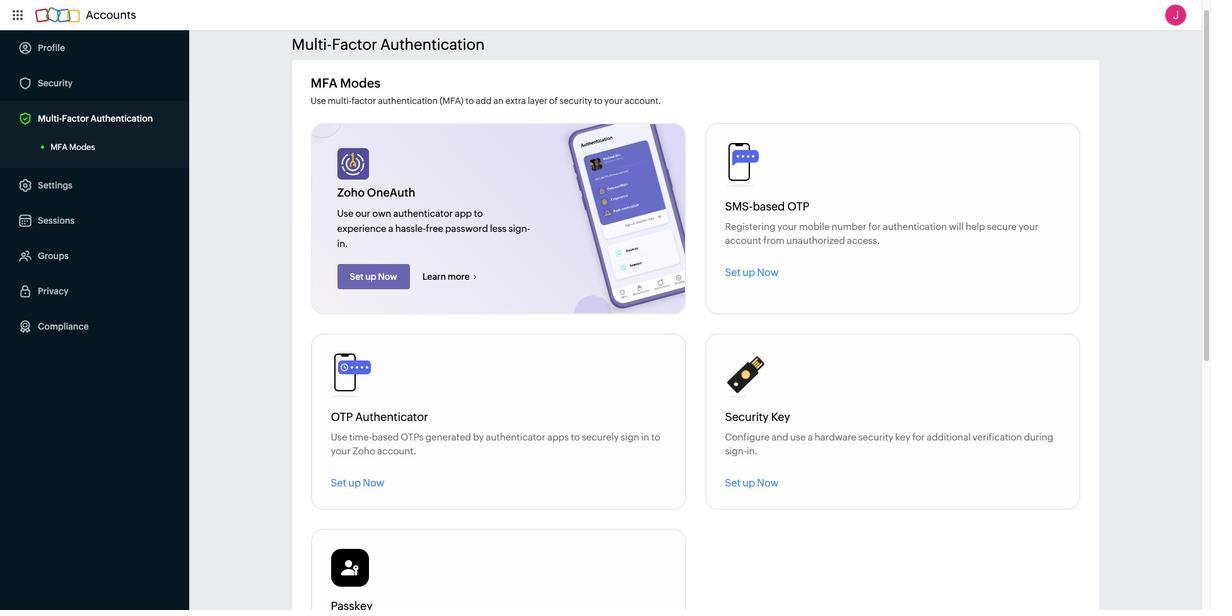 Task type: locate. For each thing, give the bounding box(es) containing it.
0 vertical spatial for
[[869, 221, 881, 232]]

use for use our own authenticator app to experience a hassle-free password less sign- in.
[[337, 208, 354, 219]]

factor
[[352, 96, 376, 106]]

sign- right less on the left of the page
[[509, 223, 530, 234]]

0 horizontal spatial mfa
[[50, 143, 68, 152]]

0 horizontal spatial for
[[869, 221, 881, 232]]

0 vertical spatial multi-factor authentication
[[292, 36, 485, 53]]

1 vertical spatial multi-
[[38, 114, 62, 124]]

set up now for sms-
[[725, 267, 779, 279]]

multi-
[[292, 36, 332, 53], [38, 114, 62, 124]]

1 vertical spatial otp
[[331, 411, 353, 424]]

now for sms-
[[757, 267, 779, 279]]

hassle-
[[395, 223, 426, 234]]

in.
[[337, 238, 348, 249], [747, 446, 758, 457]]

use left our
[[337, 208, 354, 219]]

0 vertical spatial modes
[[340, 76, 381, 90]]

mfa inside mfa modes use multi-factor authentication (mfa) to add an extra layer of security to your account.
[[311, 76, 338, 90]]

security for security
[[38, 78, 73, 88]]

learn more
[[422, 272, 470, 282]]

accounts
[[86, 8, 136, 21]]

authenticator right the by
[[486, 432, 546, 443]]

1 vertical spatial based
[[372, 432, 399, 443]]

1 horizontal spatial based
[[753, 200, 785, 213]]

0 vertical spatial use
[[311, 96, 326, 106]]

to
[[466, 96, 474, 106], [594, 96, 603, 106], [474, 208, 483, 219], [571, 432, 580, 443], [651, 432, 660, 443]]

0 horizontal spatial based
[[372, 432, 399, 443]]

free
[[426, 223, 443, 234]]

set up now for security
[[725, 478, 779, 490]]

use inside use our own authenticator app to experience a hassle-free password less sign- in.
[[337, 208, 354, 219]]

a
[[388, 223, 393, 234], [808, 432, 813, 443]]

a inside use our own authenticator app to experience a hassle-free password less sign- in.
[[388, 223, 393, 234]]

account.
[[625, 96, 661, 106], [377, 446, 416, 457]]

and
[[772, 432, 788, 443]]

apps
[[547, 432, 569, 443]]

modes inside mfa modes use multi-factor authentication (mfa) to add an extra layer of security to your account.
[[340, 76, 381, 90]]

0 vertical spatial multi-
[[292, 36, 332, 53]]

authentication up (mfa)
[[380, 36, 485, 53]]

factor
[[332, 36, 377, 53], [62, 114, 89, 124]]

authentication left will
[[883, 221, 947, 232]]

now left the learn
[[378, 272, 397, 282]]

1 vertical spatial authentication
[[91, 114, 153, 124]]

for right "key"
[[912, 432, 925, 443]]

authentication left (mfa)
[[378, 96, 438, 106]]

a inside configure and use a hardware security key for additional verification during sign-in.
[[808, 432, 813, 443]]

up
[[743, 267, 755, 279], [365, 272, 376, 282], [348, 478, 361, 490], [743, 478, 755, 490]]

0 vertical spatial authentication
[[378, 96, 438, 106]]

1 horizontal spatial authentication
[[380, 36, 485, 53]]

account. inside mfa modes use multi-factor authentication (mfa) to add an extra layer of security to your account.
[[625, 96, 661, 106]]

up for security
[[743, 478, 755, 490]]

1 horizontal spatial account.
[[625, 96, 661, 106]]

sign- inside configure and use a hardware security key for additional verification during sign-in.
[[725, 446, 747, 457]]

0 vertical spatial based
[[753, 200, 785, 213]]

1 vertical spatial modes
[[69, 143, 95, 152]]

use left time-
[[331, 432, 347, 443]]

your down time-
[[331, 446, 351, 457]]

0 vertical spatial otp
[[787, 200, 810, 213]]

factor up factor
[[332, 36, 377, 53]]

to right apps
[[571, 432, 580, 443]]

now for otp
[[363, 478, 385, 490]]

sign-
[[509, 223, 530, 234], [725, 446, 747, 457]]

modes
[[340, 76, 381, 90], [69, 143, 95, 152]]

1 horizontal spatial a
[[808, 432, 813, 443]]

authentication for your
[[883, 221, 947, 232]]

mfa up multi-
[[311, 76, 338, 90]]

use for use time-based otps generated by authenticator apps to securely sign in to your zoho account.
[[331, 432, 347, 443]]

additional
[[927, 432, 971, 443]]

0 vertical spatial account.
[[625, 96, 661, 106]]

1 vertical spatial a
[[808, 432, 813, 443]]

authenticator
[[355, 411, 428, 424]]

up down configure
[[743, 478, 755, 490]]

0 vertical spatial security
[[560, 96, 592, 106]]

account
[[725, 235, 762, 246]]

authenticator inside use our own authenticator app to experience a hassle-free password less sign- in.
[[393, 208, 453, 219]]

for
[[869, 221, 881, 232], [912, 432, 925, 443]]

now down time-
[[363, 478, 385, 490]]

now down and
[[757, 478, 779, 490]]

up for otp
[[348, 478, 361, 490]]

use time-based otps generated by authenticator apps to securely sign in to your zoho account.
[[331, 432, 660, 457]]

1 horizontal spatial authentication
[[883, 221, 947, 232]]

zoho down time-
[[353, 446, 375, 457]]

to right in
[[651, 432, 660, 443]]

mfa modes
[[50, 143, 95, 152]]

oneauth
[[367, 186, 415, 199]]

0 horizontal spatial sign-
[[509, 223, 530, 234]]

1 vertical spatial authenticator
[[486, 432, 546, 443]]

security right 'of'
[[560, 96, 592, 106]]

from
[[763, 235, 785, 246]]

set up now down configure
[[725, 478, 779, 490]]

1 horizontal spatial sign-
[[725, 446, 747, 457]]

sign
[[621, 432, 639, 443]]

your right 'of'
[[604, 96, 623, 106]]

0 horizontal spatial multi-factor authentication
[[38, 114, 153, 124]]

0 horizontal spatial security
[[560, 96, 592, 106]]

0 horizontal spatial account.
[[377, 446, 416, 457]]

set up now
[[725, 267, 779, 279], [350, 272, 397, 282], [331, 478, 385, 490], [725, 478, 779, 490]]

your up from
[[778, 221, 797, 232]]

multi- up the mfa modes
[[38, 114, 62, 124]]

0 vertical spatial factor
[[332, 36, 377, 53]]

configure and use a hardware security key for additional verification during sign-in.
[[725, 432, 1054, 457]]

use
[[790, 432, 806, 443]]

your inside use time-based otps generated by authenticator apps to securely sign in to your zoho account.
[[331, 446, 351, 457]]

0 horizontal spatial authenticator
[[393, 208, 453, 219]]

otp up mobile
[[787, 200, 810, 213]]

1 vertical spatial zoho
[[353, 446, 375, 457]]

for inside configure and use a hardware security key for additional verification during sign-in.
[[912, 432, 925, 443]]

1 horizontal spatial modes
[[340, 76, 381, 90]]

security inside configure and use a hardware security key for additional verification during sign-in.
[[858, 432, 894, 443]]

mfa up settings
[[50, 143, 68, 152]]

authentication inside registering your mobile number for authentication will help secure your account from unauthorized access.
[[883, 221, 947, 232]]

your
[[604, 96, 623, 106], [778, 221, 797, 232], [1019, 221, 1039, 232], [331, 446, 351, 457]]

0 horizontal spatial a
[[388, 223, 393, 234]]

security up configure
[[725, 411, 769, 424]]

security left "key"
[[858, 432, 894, 443]]

up down account
[[743, 267, 755, 279]]

multi-factor authentication
[[292, 36, 485, 53], [38, 114, 153, 124]]

profile
[[38, 43, 65, 53]]

an
[[494, 96, 504, 106]]

1 horizontal spatial multi-factor authentication
[[292, 36, 485, 53]]

0 vertical spatial in.
[[337, 238, 348, 249]]

1 vertical spatial security
[[725, 411, 769, 424]]

0 horizontal spatial security
[[38, 78, 73, 88]]

use left multi-
[[311, 96, 326, 106]]

authenticator
[[393, 208, 453, 219], [486, 432, 546, 443]]

authenticator inside use time-based otps generated by authenticator apps to securely sign in to your zoho account.
[[486, 432, 546, 443]]

set
[[725, 267, 741, 279], [350, 272, 364, 282], [331, 478, 346, 490], [725, 478, 741, 490]]

hardware
[[815, 432, 857, 443]]

otp up time-
[[331, 411, 353, 424]]

sms-based otp
[[725, 200, 810, 213]]

1 horizontal spatial multi-
[[292, 36, 332, 53]]

zoho up our
[[337, 186, 365, 199]]

modes up factor
[[340, 76, 381, 90]]

authentication up the mfa modes
[[91, 114, 153, 124]]

authentication
[[378, 96, 438, 106], [883, 221, 947, 232]]

based up registering
[[753, 200, 785, 213]]

authentication inside mfa modes use multi-factor authentication (mfa) to add an extra layer of security to your account.
[[378, 96, 438, 106]]

securely
[[582, 432, 619, 443]]

a down the own
[[388, 223, 393, 234]]

0 vertical spatial authenticator
[[393, 208, 453, 219]]

mfa for mfa modes use multi-factor authentication (mfa) to add an extra layer of security to your account.
[[311, 76, 338, 90]]

set for security
[[725, 478, 741, 490]]

own
[[372, 208, 391, 219]]

settings
[[38, 180, 73, 191]]

multi-
[[328, 96, 352, 106]]

in
[[641, 432, 649, 443]]

registering your mobile number for authentication will help secure your account from unauthorized access.
[[725, 221, 1039, 246]]

authentication
[[380, 36, 485, 53], [91, 114, 153, 124]]

set for sms-
[[725, 267, 741, 279]]

in. down experience
[[337, 238, 348, 249]]

2 vertical spatial use
[[331, 432, 347, 443]]

1 vertical spatial sign-
[[725, 446, 747, 457]]

authenticator up free
[[393, 208, 453, 219]]

1 horizontal spatial authenticator
[[486, 432, 546, 443]]

set up now down time-
[[331, 478, 385, 490]]

1 horizontal spatial mfa
[[311, 76, 338, 90]]

1 vertical spatial in.
[[747, 446, 758, 457]]

factor up the mfa modes
[[62, 114, 89, 124]]

0 horizontal spatial authentication
[[91, 114, 153, 124]]

security
[[560, 96, 592, 106], [858, 432, 894, 443]]

0 horizontal spatial factor
[[62, 114, 89, 124]]

security
[[38, 78, 73, 88], [725, 411, 769, 424]]

zoho
[[337, 186, 365, 199], [353, 446, 375, 457]]

set up now for otp
[[331, 478, 385, 490]]

1 horizontal spatial security
[[858, 432, 894, 443]]

0 vertical spatial a
[[388, 223, 393, 234]]

set up now down account
[[725, 267, 779, 279]]

multi-factor authentication up factor
[[292, 36, 485, 53]]

a right use
[[808, 432, 813, 443]]

1 vertical spatial factor
[[62, 114, 89, 124]]

to right app
[[474, 208, 483, 219]]

now down from
[[757, 267, 779, 279]]

now
[[757, 267, 779, 279], [378, 272, 397, 282], [363, 478, 385, 490], [757, 478, 779, 490]]

0 vertical spatial security
[[38, 78, 73, 88]]

otp
[[787, 200, 810, 213], [331, 411, 353, 424]]

0 vertical spatial mfa
[[311, 76, 338, 90]]

1 horizontal spatial for
[[912, 432, 925, 443]]

0 horizontal spatial in.
[[337, 238, 348, 249]]

multi-factor authentication up the mfa modes
[[38, 114, 153, 124]]

multi- up multi-
[[292, 36, 332, 53]]

use
[[311, 96, 326, 106], [337, 208, 354, 219], [331, 432, 347, 443]]

1 vertical spatial mfa
[[50, 143, 68, 152]]

based
[[753, 200, 785, 213], [372, 432, 399, 443]]

otp authenticator
[[331, 411, 428, 424]]

your right the 'secure' at the top of page
[[1019, 221, 1039, 232]]

modes for mfa modes
[[69, 143, 95, 152]]

based down otp authenticator
[[372, 432, 399, 443]]

in. down configure
[[747, 446, 758, 457]]

unauthorized
[[787, 235, 845, 246]]

1 vertical spatial authentication
[[883, 221, 947, 232]]

1 horizontal spatial security
[[725, 411, 769, 424]]

use inside use time-based otps generated by authenticator apps to securely sign in to your zoho account.
[[331, 432, 347, 443]]

1 vertical spatial security
[[858, 432, 894, 443]]

time-
[[349, 432, 372, 443]]

1 vertical spatial for
[[912, 432, 925, 443]]

1 horizontal spatial factor
[[332, 36, 377, 53]]

modes for mfa modes use multi-factor authentication (mfa) to add an extra layer of security to your account.
[[340, 76, 381, 90]]

1 vertical spatial use
[[337, 208, 354, 219]]

0 horizontal spatial modes
[[69, 143, 95, 152]]

0 horizontal spatial otp
[[331, 411, 353, 424]]

for up access.
[[869, 221, 881, 232]]

1 vertical spatial account.
[[377, 446, 416, 457]]

sign- down configure
[[725, 446, 747, 457]]

modes up settings
[[69, 143, 95, 152]]

security down profile
[[38, 78, 73, 88]]

mfa
[[311, 76, 338, 90], [50, 143, 68, 152]]

0 vertical spatial sign-
[[509, 223, 530, 234]]

up down time-
[[348, 478, 361, 490]]

your inside mfa modes use multi-factor authentication (mfa) to add an extra layer of security to your account.
[[604, 96, 623, 106]]

0 horizontal spatial authentication
[[378, 96, 438, 106]]

in. inside configure and use a hardware security key for additional verification during sign-in.
[[747, 446, 758, 457]]

1 horizontal spatial in.
[[747, 446, 758, 457]]



Task type: vqa. For each thing, say whether or not it's contained in the screenshot.


Task type: describe. For each thing, give the bounding box(es) containing it.
up down experience
[[365, 272, 376, 282]]

zoho oneauth
[[337, 186, 415, 199]]

mfa modes use multi-factor authentication (mfa) to add an extra layer of security to your account.
[[311, 76, 661, 106]]

of
[[549, 96, 558, 106]]

mobile
[[799, 221, 830, 232]]

0 vertical spatial authentication
[[380, 36, 485, 53]]

experience
[[337, 223, 386, 234]]

will
[[949, 221, 964, 232]]

to left add
[[466, 96, 474, 106]]

more
[[448, 272, 470, 282]]

to inside use our own authenticator app to experience a hassle-free password less sign- in.
[[474, 208, 483, 219]]

compliance
[[38, 322, 89, 332]]

during
[[1024, 432, 1054, 443]]

our
[[355, 208, 370, 219]]

security inside mfa modes use multi-factor authentication (mfa) to add an extra layer of security to your account.
[[560, 96, 592, 106]]

less
[[490, 223, 507, 234]]

configure
[[725, 432, 770, 443]]

groups
[[38, 251, 69, 261]]

mfa for mfa modes
[[50, 143, 68, 152]]

secure
[[987, 221, 1017, 232]]

zoho inside use time-based otps generated by authenticator apps to securely sign in to your zoho account.
[[353, 446, 375, 457]]

help
[[966, 221, 985, 232]]

generated
[[426, 432, 471, 443]]

add
[[476, 96, 492, 106]]

for inside registering your mobile number for authentication will help secure your account from unauthorized access.
[[869, 221, 881, 232]]

key
[[895, 432, 911, 443]]

0 horizontal spatial multi-
[[38, 114, 62, 124]]

security key
[[725, 411, 790, 424]]

0 vertical spatial zoho
[[337, 186, 365, 199]]

password
[[445, 223, 488, 234]]

(mfa)
[[440, 96, 464, 106]]

now for security
[[757, 478, 779, 490]]

authentication for modes
[[378, 96, 438, 106]]

layer
[[528, 96, 548, 106]]

privacy
[[38, 286, 68, 297]]

by
[[473, 432, 484, 443]]

set up now down experience
[[350, 272, 397, 282]]

access.
[[847, 235, 880, 246]]

sms-
[[725, 200, 753, 213]]

based inside use time-based otps generated by authenticator apps to securely sign in to your zoho account.
[[372, 432, 399, 443]]

up for sms-
[[743, 267, 755, 279]]

registering
[[725, 221, 776, 232]]

key
[[771, 411, 790, 424]]

app
[[455, 208, 472, 219]]

sign- inside use our own authenticator app to experience a hassle-free password less sign- in.
[[509, 223, 530, 234]]

in. inside use our own authenticator app to experience a hassle-free password less sign- in.
[[337, 238, 348, 249]]

learn
[[422, 272, 446, 282]]

to right 'of'
[[594, 96, 603, 106]]

1 vertical spatial multi-factor authentication
[[38, 114, 153, 124]]

verification
[[973, 432, 1022, 443]]

sessions
[[38, 216, 74, 226]]

number
[[832, 221, 867, 232]]

account. inside use time-based otps generated by authenticator apps to securely sign in to your zoho account.
[[377, 446, 416, 457]]

use inside mfa modes use multi-factor authentication (mfa) to add an extra layer of security to your account.
[[311, 96, 326, 106]]

1 horizontal spatial otp
[[787, 200, 810, 213]]

set for otp
[[331, 478, 346, 490]]

use our own authenticator app to experience a hassle-free password less sign- in.
[[337, 208, 530, 249]]

extra
[[505, 96, 526, 106]]

security for security key
[[725, 411, 769, 424]]

otps
[[401, 432, 424, 443]]



